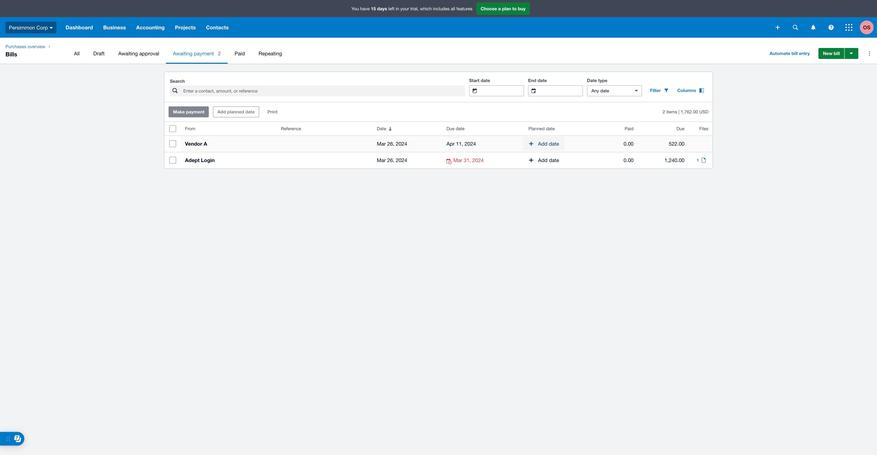 Task type: locate. For each thing, give the bounding box(es) containing it.
svg image
[[811, 25, 816, 30]]

menu
[[67, 43, 760, 64]]

navigation
[[0, 38, 877, 64]]

banner
[[0, 0, 877, 38]]

svg image
[[846, 24, 853, 31], [793, 25, 798, 30], [829, 25, 834, 30], [776, 25, 780, 29], [50, 27, 53, 29]]

None field
[[482, 86, 524, 96], [541, 86, 583, 96], [587, 86, 629, 96], [482, 86, 524, 96], [541, 86, 583, 96], [587, 86, 629, 96]]



Task type: describe. For each thing, give the bounding box(es) containing it.
overflow menu image
[[863, 47, 877, 60]]

list of all the bills element
[[164, 122, 713, 168]]

Enter a contact, amount, or reference field
[[183, 86, 465, 96]]

overdue icon image
[[447, 159, 453, 164]]

file attachments image
[[700, 157, 707, 163]]



Task type: vqa. For each thing, say whether or not it's contained in the screenshot.
BANNER
yes



